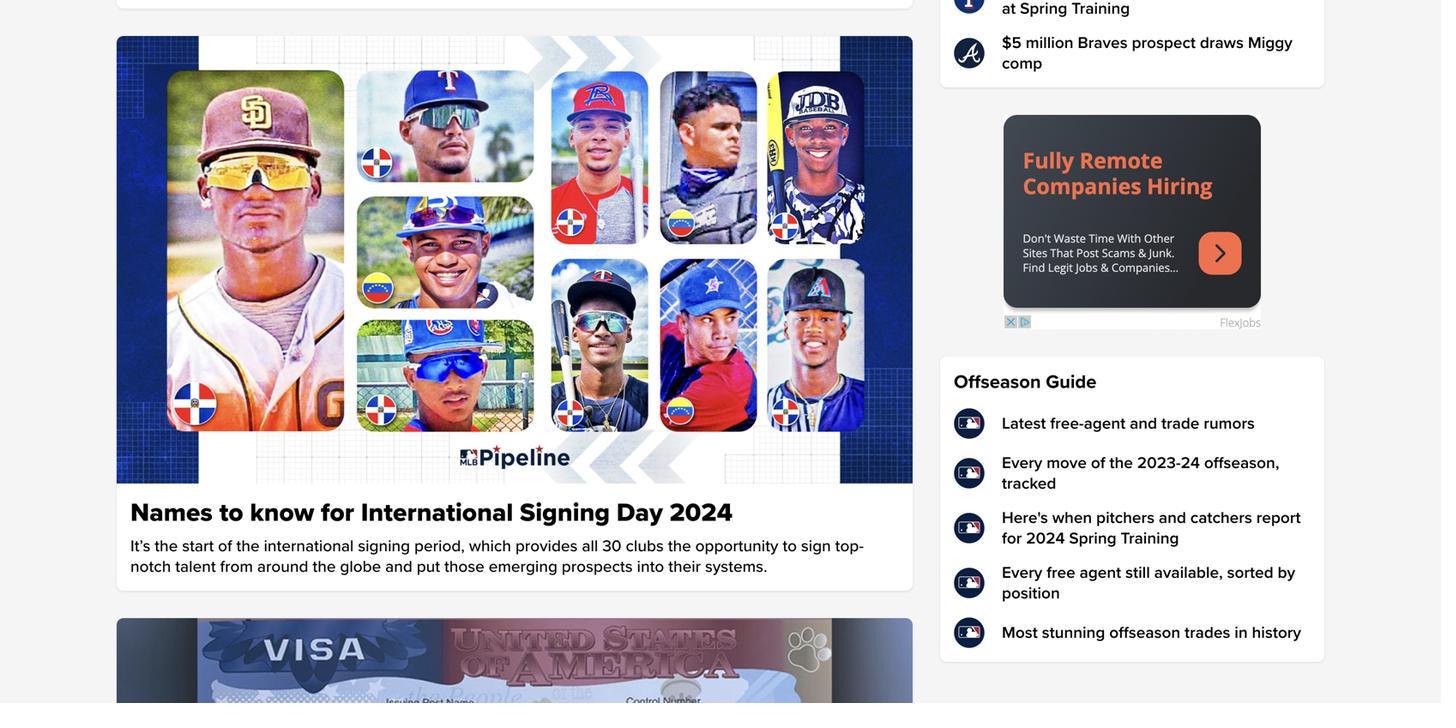 Task type: describe. For each thing, give the bounding box(es) containing it.
$5 million braves prospect draws miggy comp
[[1002, 33, 1293, 73]]

mlb image for latest
[[954, 409, 985, 439]]

guide
[[1046, 371, 1097, 394]]

around
[[257, 557, 309, 577]]

mlb image for every free agent still available, sorted by position
[[954, 568, 985, 599]]

mlb image for every move of the 2023-24 offseason, tracked
[[954, 458, 985, 489]]

2024 for for
[[1027, 529, 1065, 549]]

know
[[250, 498, 314, 529]]

$5 million braves prospect draws miggy comp link
[[954, 33, 1311, 74]]

into
[[637, 557, 664, 577]]

most stunning offseason trades in history
[[1002, 623, 1302, 643]]

every for every move of the 2023-24 offseason, tracked
[[1002, 454, 1043, 473]]

training
[[1121, 529, 1180, 549]]

those
[[445, 557, 485, 577]]

the up their
[[668, 537, 692, 556]]

clubs
[[626, 537, 664, 556]]

braves
[[1078, 33, 1128, 53]]

from
[[220, 557, 253, 577]]

when
[[1053, 508, 1093, 528]]

names to know for international signing day 2024 it's the start of the international signing period, which provides all 30 clubs the opportunity to sign top- notch talent from around the globe and put those emerging prospects into their systems.
[[130, 498, 864, 577]]

rangers image
[[954, 0, 985, 14]]

2024 for day
[[670, 498, 733, 529]]

mlb image for here's when pitchers and catchers report for 2024 spring training
[[954, 513, 985, 544]]

1 horizontal spatial to
[[783, 537, 797, 556]]

the down international
[[313, 557, 336, 577]]

24
[[1181, 454, 1201, 473]]

0 horizontal spatial to
[[219, 498, 243, 529]]

provides
[[516, 537, 578, 556]]

offseason guide
[[954, 371, 1097, 394]]

most stunning offseason trades in history link
[[954, 618, 1311, 649]]

offseason
[[954, 371, 1042, 394]]

systems.
[[705, 557, 768, 577]]

for inside names to know for international signing day 2024 it's the start of the international signing period, which provides all 30 clubs the opportunity to sign top- notch talent from around the globe and put those emerging prospects into their systems.
[[321, 498, 354, 529]]

still
[[1126, 563, 1151, 583]]

free-
[[1051, 414, 1084, 434]]

ohtani's dog a new type of border collie image
[[117, 619, 913, 704]]

agent for free
[[1080, 563, 1122, 583]]

2023-
[[1138, 454, 1181, 473]]

their
[[669, 557, 701, 577]]

period,
[[415, 537, 465, 556]]

spring
[[1070, 529, 1117, 549]]

advertisement element
[[1004, 115, 1262, 330]]

draws
[[1201, 33, 1244, 53]]

the up from
[[236, 537, 260, 556]]

every for every free agent still available, sorted by position
[[1002, 563, 1043, 583]]

offseason
[[1110, 623, 1181, 643]]

free
[[1047, 563, 1076, 583]]

which
[[469, 537, 511, 556]]

start
[[182, 537, 214, 556]]

report
[[1257, 508, 1301, 528]]

all
[[582, 537, 598, 556]]

signing
[[520, 498, 610, 529]]

trade
[[1162, 414, 1200, 434]]

pitchers
[[1097, 508, 1155, 528]]

notch
[[130, 557, 171, 577]]

position
[[1002, 584, 1060, 604]]

put
[[417, 557, 440, 577]]



Task type: vqa. For each thing, say whether or not it's contained in the screenshot.
Secondary Navigation element
no



Task type: locate. For each thing, give the bounding box(es) containing it.
2024 down here's
[[1027, 529, 1065, 549]]

mlb image left here's
[[954, 513, 985, 544]]

emerging
[[489, 557, 558, 577]]

to left sign
[[783, 537, 797, 556]]

mlb image down offseason
[[954, 409, 985, 439]]

0 horizontal spatial 2024
[[670, 498, 733, 529]]

0 vertical spatial every
[[1002, 454, 1043, 473]]

1 mlb image from the top
[[954, 458, 985, 489]]

mlb image left most
[[954, 618, 985, 649]]

agent
[[1084, 414, 1126, 434], [1080, 563, 1122, 583]]

to
[[219, 498, 243, 529], [783, 537, 797, 556]]

1 mlb image from the top
[[954, 409, 985, 439]]

agent down spring
[[1080, 563, 1122, 583]]

1 horizontal spatial of
[[1091, 454, 1106, 473]]

to left the 'know' at bottom
[[219, 498, 243, 529]]

every move of the 2023-24 offseason, tracked link
[[954, 453, 1311, 494]]

and left trade
[[1130, 414, 1158, 434]]

of inside every move of the 2023-24 offseason, tracked
[[1091, 454, 1106, 473]]

mlb image for most
[[954, 618, 985, 649]]

prospects
[[562, 557, 633, 577]]

1 horizontal spatial for
[[1002, 529, 1022, 549]]

mlb image inside here's when pitchers and catchers report for 2024 spring training link
[[954, 513, 985, 544]]

for up international
[[321, 498, 354, 529]]

international
[[264, 537, 354, 556]]

mlb image left position
[[954, 568, 985, 599]]

for
[[321, 498, 354, 529], [1002, 529, 1022, 549]]

for down here's
[[1002, 529, 1022, 549]]

1 vertical spatial mlb image
[[954, 618, 985, 649]]

and for catchers
[[1159, 508, 1187, 528]]

names to know for international signing day 2024 link
[[130, 498, 899, 529]]

2024 up opportunity
[[670, 498, 733, 529]]

history
[[1253, 623, 1302, 643]]

1 vertical spatial every
[[1002, 563, 1043, 583]]

0 horizontal spatial and
[[385, 557, 413, 577]]

here's when pitchers and catchers report for 2024 spring training link
[[954, 508, 1311, 549]]

every inside 'every free agent still available, sorted by position'
[[1002, 563, 1043, 583]]

0 vertical spatial and
[[1130, 414, 1158, 434]]

prospect
[[1132, 33, 1196, 53]]

0 vertical spatial agent
[[1084, 414, 1126, 434]]

2 mlb image from the top
[[954, 618, 985, 649]]

move
[[1047, 454, 1087, 473]]

every up position
[[1002, 563, 1043, 583]]

30
[[603, 537, 622, 556]]

1 every from the top
[[1002, 454, 1043, 473]]

2024 inside names to know for international signing day 2024 it's the start of the international signing period, which provides all 30 clubs the opportunity to sign top- notch talent from around the globe and put those emerging prospects into their systems.
[[670, 498, 733, 529]]

1 vertical spatial to
[[783, 537, 797, 556]]

2 every from the top
[[1002, 563, 1043, 583]]

sorted
[[1228, 563, 1274, 583]]

names
[[130, 498, 213, 529]]

the left 2023-
[[1110, 454, 1134, 473]]

every inside every move of the 2023-24 offseason, tracked
[[1002, 454, 1043, 473]]

and for trade
[[1130, 414, 1158, 434]]

0 vertical spatial mlb image
[[954, 409, 985, 439]]

here's
[[1002, 508, 1049, 528]]

in
[[1235, 623, 1248, 643]]

the
[[1110, 454, 1134, 473], [155, 537, 178, 556], [236, 537, 260, 556], [668, 537, 692, 556], [313, 557, 336, 577]]

$5
[[1002, 33, 1022, 53]]

0 horizontal spatial for
[[321, 498, 354, 529]]

2 mlb image from the top
[[954, 513, 985, 544]]

top-
[[836, 537, 864, 556]]

0 vertical spatial to
[[219, 498, 243, 529]]

stunning
[[1042, 623, 1106, 643]]

0 vertical spatial of
[[1091, 454, 1106, 473]]

every free agent still available, sorted by position link
[[954, 563, 1311, 604]]

and up training
[[1159, 508, 1187, 528]]

2 horizontal spatial and
[[1159, 508, 1187, 528]]

mlb image
[[954, 409, 985, 439], [954, 618, 985, 649]]

catchers
[[1191, 508, 1253, 528]]

of inside names to know for international signing day 2024 it's the start of the international signing period, which provides all 30 clubs the opportunity to sign top- notch talent from around the globe and put those emerging prospects into their systems.
[[218, 537, 232, 556]]

latest free-agent and trade rumors link
[[954, 409, 1311, 439]]

globe
[[340, 557, 381, 577]]

mlb image inside every move of the 2023-24 offseason, tracked link
[[954, 458, 985, 489]]

offseason,
[[1205, 454, 1280, 473]]

agent down guide
[[1084, 414, 1126, 434]]

opportunity
[[696, 537, 779, 556]]

mlb image
[[954, 458, 985, 489], [954, 513, 985, 544], [954, 568, 985, 599]]

day
[[617, 498, 663, 529]]

every up tracked
[[1002, 454, 1043, 473]]

2 vertical spatial and
[[385, 557, 413, 577]]

1 vertical spatial and
[[1159, 508, 1187, 528]]

and
[[1130, 414, 1158, 434], [1159, 508, 1187, 528], [385, 557, 413, 577]]

miggy
[[1249, 33, 1293, 53]]

1 vertical spatial mlb image
[[954, 513, 985, 544]]

tracked
[[1002, 474, 1057, 494]]

latest
[[1002, 414, 1047, 434]]

by
[[1278, 563, 1296, 583]]

and inside here's when pitchers and catchers report for 2024 spring training
[[1159, 508, 1187, 528]]

for inside here's when pitchers and catchers report for 2024 spring training
[[1002, 529, 1022, 549]]

agent inside 'every free agent still available, sorted by position'
[[1080, 563, 1122, 583]]

of up from
[[218, 537, 232, 556]]

mlb image left tracked
[[954, 458, 985, 489]]

2 vertical spatial mlb image
[[954, 568, 985, 599]]

and inside names to know for international signing day 2024 it's the start of the international signing period, which provides all 30 clubs the opportunity to sign top- notch talent from around the globe and put those emerging prospects into their systems.
[[385, 557, 413, 577]]

signing
[[358, 537, 410, 556]]

3 mlb image from the top
[[954, 568, 985, 599]]

trades
[[1185, 623, 1231, 643]]

1 vertical spatial agent
[[1080, 563, 1122, 583]]

1 horizontal spatial 2024
[[1027, 529, 1065, 549]]

here's when pitchers and catchers report for 2024 spring training
[[1002, 508, 1301, 549]]

the up notch
[[155, 537, 178, 556]]

and down signing
[[385, 557, 413, 577]]

comp
[[1002, 54, 1043, 73]]

mlb image inside 'every free agent still available, sorted by position' link
[[954, 568, 985, 599]]

of
[[1091, 454, 1106, 473], [218, 537, 232, 556]]

the inside every move of the 2023-24 offseason, tracked
[[1110, 454, 1134, 473]]

braves image
[[954, 38, 985, 69]]

international
[[361, 498, 513, 529]]

1 vertical spatial of
[[218, 537, 232, 556]]

agent for free-
[[1084, 414, 1126, 434]]

names to know for international signing day 2024 image
[[117, 36, 913, 484]]

available,
[[1155, 563, 1223, 583]]

every move of the 2023-24 offseason, tracked
[[1002, 454, 1280, 494]]

of right move
[[1091, 454, 1106, 473]]

sign
[[801, 537, 831, 556]]

every
[[1002, 454, 1043, 473], [1002, 563, 1043, 583]]

2024 inside here's when pitchers and catchers report for 2024 spring training
[[1027, 529, 1065, 549]]

million
[[1026, 33, 1074, 53]]

talent
[[175, 557, 216, 577]]

1 horizontal spatial and
[[1130, 414, 1158, 434]]

it's
[[130, 537, 150, 556]]

every free agent still available, sorted by position
[[1002, 563, 1296, 604]]

rumors
[[1204, 414, 1255, 434]]

0 vertical spatial mlb image
[[954, 458, 985, 489]]

most
[[1002, 623, 1038, 643]]

2024
[[670, 498, 733, 529], [1027, 529, 1065, 549]]

latest free-agent and trade rumors
[[1002, 414, 1255, 434]]

0 horizontal spatial of
[[218, 537, 232, 556]]



